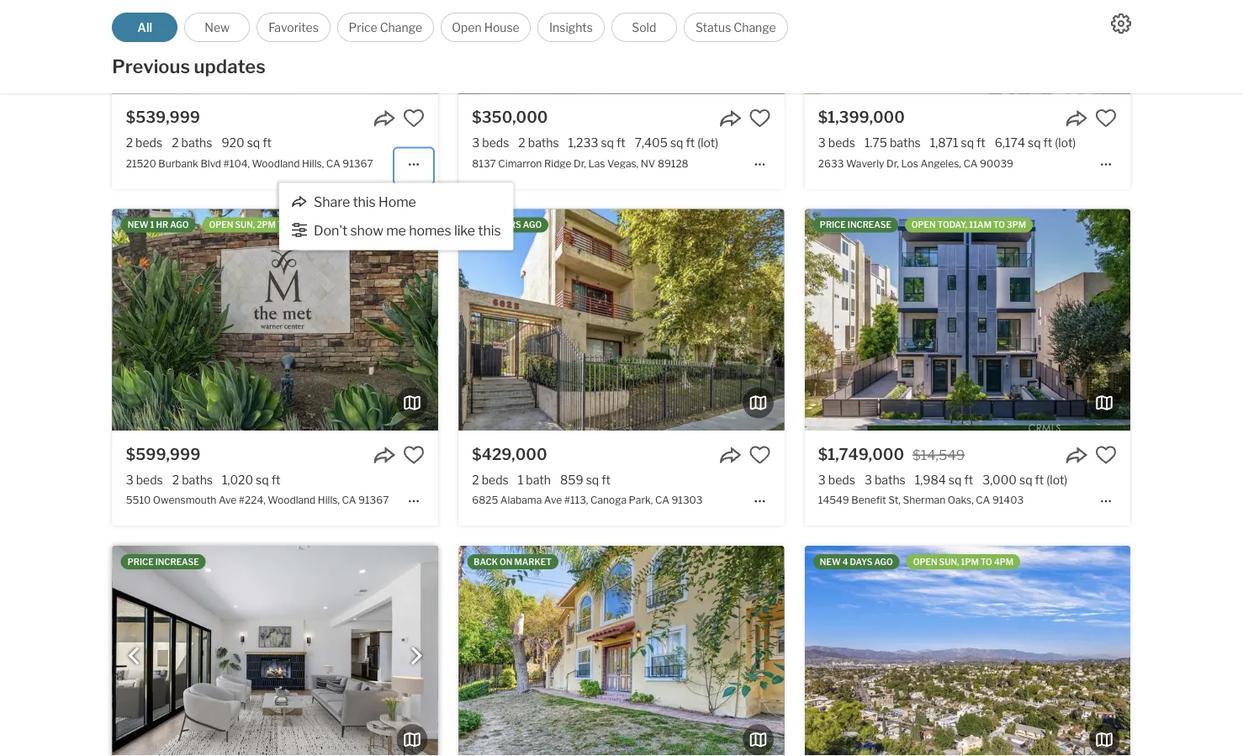 Task type: locate. For each thing, give the bounding box(es) containing it.
920
[[222, 136, 245, 150]]

new left 4 in the bottom of the page
[[820, 557, 841, 567]]

1 dr, from the left
[[574, 157, 586, 170]]

increase for first 'photo of 14549 benefit st, sherman oaks, ca 91403' from the left
[[848, 220, 892, 230]]

baths for $1,399,000
[[890, 136, 921, 150]]

1 photo of 2230 ronda vista dr, los angeles, ca 90027 image from the left
[[805, 546, 1131, 757]]

dialog
[[279, 183, 514, 250]]

photo of 6825 alabama ave #113, canoga park, ca 91303 image
[[459, 209, 785, 431], [785, 209, 1111, 431]]

to right the 2pm
[[278, 220, 289, 230]]

(lot) right 7,405
[[698, 136, 719, 150]]

baths up the ridge
[[528, 136, 559, 150]]

photo of 2230 ronda vista dr, los angeles, ca 90027 image
[[805, 546, 1131, 757], [1131, 546, 1244, 757]]

0 horizontal spatial to
[[278, 220, 289, 230]]

favorite button image for $539,999
[[403, 107, 425, 129]]

0 horizontal spatial this
[[353, 194, 376, 210]]

option group
[[112, 13, 788, 42]]

ft up oaks,
[[965, 473, 974, 487]]

price down 5510
[[128, 557, 154, 567]]

91367
[[343, 157, 373, 170], [359, 495, 389, 507]]

3 up the 2633
[[819, 136, 826, 150]]

$539,999
[[126, 108, 200, 127]]

beds up the 2633
[[829, 136, 856, 150]]

ca for $429,000
[[656, 495, 670, 507]]

3 favorite button checkbox from the left
[[1096, 107, 1118, 129]]

don't show me homes like this
[[314, 223, 501, 239]]

1 horizontal spatial to
[[981, 557, 993, 567]]

favorite button checkbox for $1,399,000
[[1096, 107, 1118, 129]]

2 baths up burbank
[[172, 136, 212, 150]]

photo of 5510 owensmouth ave #224, woodland hills, ca 91367 image
[[113, 209, 439, 431], [438, 209, 764, 431]]

blvd
[[201, 157, 221, 170]]

beds up 6825
[[482, 473, 509, 487]]

$599,999
[[126, 445, 201, 464]]

2 horizontal spatial to
[[994, 220, 1006, 230]]

favorite button image
[[403, 107, 425, 129], [1096, 107, 1118, 129], [403, 444, 425, 466], [1096, 444, 1118, 466]]

open left 1pm
[[914, 557, 938, 567]]

3 beds up 8137
[[472, 136, 509, 150]]

baths up los on the top of the page
[[890, 136, 921, 150]]

price increase
[[820, 220, 892, 230], [128, 557, 199, 567]]

increase down owensmouth
[[155, 557, 199, 567]]

Favorites radio
[[257, 13, 331, 42]]

2 favorite button checkbox from the left
[[750, 107, 771, 129]]

homes
[[409, 223, 452, 239]]

price down the 2633
[[820, 220, 846, 230]]

new
[[128, 220, 148, 230], [474, 220, 495, 230], [820, 557, 841, 567]]

1 vertical spatial price
[[128, 557, 154, 567]]

to
[[278, 220, 289, 230], [994, 220, 1006, 230], [981, 557, 993, 567]]

0 horizontal spatial 2 beds
[[126, 136, 163, 150]]

1 horizontal spatial 1
[[518, 473, 524, 487]]

0 vertical spatial favorite button image
[[750, 107, 771, 129]]

1 vertical spatial hills,
[[318, 495, 340, 507]]

1pm
[[961, 557, 979, 567]]

1 favorite button checkbox from the left
[[403, 444, 425, 466]]

3
[[472, 136, 480, 150], [819, 136, 826, 150], [126, 473, 134, 487], [819, 473, 826, 487], [865, 473, 873, 487]]

sq for $429,000
[[586, 473, 599, 487]]

1 vertical spatial sun,
[[940, 557, 960, 567]]

photo of 3358 coy dr, sherman oaks, ca 91423 image
[[113, 546, 439, 757], [438, 546, 764, 757]]

1 change from the left
[[380, 20, 423, 35]]

beds for $1,399,000
[[829, 136, 856, 150]]

house
[[484, 20, 520, 35]]

91367 for $599,999
[[359, 495, 389, 507]]

alabama
[[501, 495, 542, 507]]

1 vertical spatial increase
[[155, 557, 199, 567]]

ft for $539,999
[[263, 136, 272, 150]]

photo of 21520 burbank blvd #104, woodland hills, ca 91367 image
[[113, 0, 439, 94], [438, 0, 764, 94]]

photo of 8137 cimarron ridge dr, las vegas, nv 89128 image
[[459, 0, 785, 94], [785, 0, 1111, 94]]

ave down 1,020
[[219, 495, 237, 507]]

ft up 21520 burbank blvd #104, woodland hills, ca 91367
[[263, 136, 272, 150]]

1 photo of 6825 alabama ave #113, canoga park, ca 91303 image from the left
[[459, 209, 785, 431]]

increase down waverly on the right top
[[848, 220, 892, 230]]

1 vertical spatial woodland
[[268, 495, 316, 507]]

ft for $350,000
[[617, 136, 626, 150]]

this left 'hrs'
[[478, 223, 501, 239]]

price increase for first 'photo of 14549 benefit st, sherman oaks, ca 91403' from the left
[[820, 220, 892, 230]]

2 photo of 6825 alabama ave #113, canoga park, ca 91303 image from the left
[[785, 209, 1111, 431]]

open
[[209, 220, 233, 230], [912, 220, 936, 230], [914, 557, 938, 567]]

new 1 hr ago
[[128, 220, 189, 230]]

insights
[[550, 20, 593, 35]]

ave for $429,000
[[544, 495, 562, 507]]

favorite button image for $350,000
[[750, 107, 771, 129]]

0 horizontal spatial sun,
[[235, 220, 255, 230]]

2 horizontal spatial favorite button checkbox
[[1096, 444, 1118, 466]]

angeles,
[[921, 157, 962, 170]]

1 horizontal spatial new
[[474, 220, 495, 230]]

1 ave from the left
[[219, 495, 237, 507]]

ft up canoga
[[602, 473, 611, 487]]

0 horizontal spatial increase
[[155, 557, 199, 567]]

woodland right #224, in the bottom left of the page
[[268, 495, 316, 507]]

1 horizontal spatial price
[[820, 220, 846, 230]]

2 change from the left
[[734, 20, 776, 35]]

sun, left the 2pm
[[235, 220, 255, 230]]

sherman
[[903, 495, 946, 507]]

sq for $1,399,000
[[961, 136, 975, 150]]

new 2 hrs ago
[[474, 220, 542, 230]]

2 baths
[[172, 136, 212, 150], [519, 136, 559, 150], [172, 473, 213, 487]]

2 photo of 3012 hyperion ave, los feliz, ca 90027 image from the left
[[785, 546, 1111, 757]]

price increase down owensmouth
[[128, 557, 199, 567]]

hills, right #224, in the bottom left of the page
[[318, 495, 340, 507]]

baths
[[181, 136, 212, 150], [528, 136, 559, 150], [890, 136, 921, 150], [182, 473, 213, 487], [875, 473, 906, 487]]

3 beds up the 2633
[[819, 136, 856, 150]]

sq for $1,749,000
[[949, 473, 962, 487]]

hills,
[[302, 157, 324, 170], [318, 495, 340, 507]]

to left 3pm on the top right of the page
[[994, 220, 1006, 230]]

0 horizontal spatial price increase
[[128, 557, 199, 567]]

91403
[[993, 495, 1024, 507]]

$1,749,000
[[819, 445, 905, 464]]

open today, 11am to 3pm
[[912, 220, 1027, 230]]

ft up the 5510 owensmouth ave #224, woodland hills, ca 91367
[[272, 473, 281, 487]]

open for $599,999
[[209, 220, 233, 230]]

hrs
[[504, 220, 522, 230]]

2 beds for $429,000
[[472, 473, 509, 487]]

open left today,
[[912, 220, 936, 230]]

sq up the 5510 owensmouth ave #224, woodland hills, ca 91367
[[256, 473, 269, 487]]

beds up 5510
[[136, 473, 163, 487]]

2 beds up 21520
[[126, 136, 163, 150]]

5510
[[126, 495, 151, 507]]

price for 2nd photo of 3358 coy dr, sherman oaks, ca 91423 from right
[[128, 557, 154, 567]]

0 horizontal spatial price
[[128, 557, 154, 567]]

859 sq ft
[[560, 473, 611, 487]]

3 for $1,399,000
[[819, 136, 826, 150]]

sun, for 2pm
[[235, 220, 255, 230]]

woodland down 920 sq ft
[[252, 157, 300, 170]]

to right 1pm
[[981, 557, 993, 567]]

2 photo of 3358 coy dr, sherman oaks, ca 91423 image from the left
[[438, 546, 764, 757]]

2 photo of 21520 burbank blvd #104, woodland hills, ca 91367 image from the left
[[438, 0, 764, 94]]

to for $599,999
[[278, 220, 289, 230]]

11am
[[970, 220, 992, 230]]

sq right 920 on the left
[[247, 136, 260, 150]]

1 left the hr
[[150, 220, 154, 230]]

change inside radio
[[380, 20, 423, 35]]

beds
[[136, 136, 163, 150], [482, 136, 509, 150], [829, 136, 856, 150], [136, 473, 163, 487], [482, 473, 509, 487], [829, 473, 856, 487]]

1 horizontal spatial 2 beds
[[472, 473, 509, 487]]

5pm
[[291, 220, 311, 230]]

1 favorite button image from the top
[[750, 107, 771, 129]]

3 beds up 5510
[[126, 473, 163, 487]]

ave left #113,
[[544, 495, 562, 507]]

hills, for $539,999
[[302, 157, 324, 170]]

photo of 2633 waverly dr, los angeles, ca 90039 image
[[805, 0, 1131, 94], [1131, 0, 1244, 94]]

6,174
[[995, 136, 1026, 150]]

new 4 days ago
[[820, 557, 893, 567]]

change right price
[[380, 20, 423, 35]]

New radio
[[184, 13, 250, 42]]

3,000 sq ft (lot)
[[983, 473, 1068, 487]]

oaks,
[[948, 495, 974, 507]]

2 favorite button checkbox from the left
[[750, 444, 771, 466]]

4
[[843, 557, 849, 567]]

hills, up share
[[302, 157, 324, 170]]

0 vertical spatial price
[[820, 220, 846, 230]]

woodland for $539,999
[[252, 157, 300, 170]]

photo of 14549 benefit st, sherman oaks, ca 91403 image
[[805, 209, 1131, 431], [1131, 209, 1244, 431]]

2 beds
[[126, 136, 163, 150], [472, 473, 509, 487]]

baths up the "blvd"
[[181, 136, 212, 150]]

3 for $599,999
[[126, 473, 134, 487]]

1 horizontal spatial this
[[478, 223, 501, 239]]

1 horizontal spatial sun,
[[940, 557, 960, 567]]

new left 'hrs'
[[474, 220, 495, 230]]

ft right 3,000
[[1036, 473, 1045, 487]]

Price Change radio
[[337, 13, 434, 42]]

baths up owensmouth
[[182, 473, 213, 487]]

2 baths up owensmouth
[[172, 473, 213, 487]]

ft up "vegas,"
[[617, 136, 626, 150]]

8137 cimarron ridge dr, las vegas, nv 89128
[[472, 157, 689, 170]]

today,
[[938, 220, 968, 230]]

1 horizontal spatial increase
[[848, 220, 892, 230]]

1 vertical spatial 2 beds
[[472, 473, 509, 487]]

1 left bath
[[518, 473, 524, 487]]

change
[[380, 20, 423, 35], [734, 20, 776, 35]]

ago right the days
[[875, 557, 893, 567]]

sq right 859
[[586, 473, 599, 487]]

2 beds up 6825
[[472, 473, 509, 487]]

ft for $429,000
[[602, 473, 611, 487]]

1 horizontal spatial favorite button checkbox
[[750, 107, 771, 129]]

beds up 8137
[[482, 136, 509, 150]]

new left the hr
[[128, 220, 148, 230]]

2 baths up cimarron
[[519, 136, 559, 150]]

0 vertical spatial 1
[[150, 220, 154, 230]]

new for $599,999
[[128, 220, 148, 230]]

0 vertical spatial 2 beds
[[126, 136, 163, 150]]

0 horizontal spatial ave
[[219, 495, 237, 507]]

favorite button image
[[750, 107, 771, 129], [750, 444, 771, 466]]

favorite button checkbox for $599,999
[[403, 444, 425, 466]]

1 vertical spatial this
[[478, 223, 501, 239]]

dr, left las
[[574, 157, 586, 170]]

1 horizontal spatial price increase
[[820, 220, 892, 230]]

sq
[[247, 136, 260, 150], [601, 136, 614, 150], [671, 136, 684, 150], [961, 136, 975, 150], [1028, 136, 1041, 150], [256, 473, 269, 487], [586, 473, 599, 487], [949, 473, 962, 487], [1020, 473, 1033, 487]]

price
[[820, 220, 846, 230], [128, 557, 154, 567]]

open left the 2pm
[[209, 220, 233, 230]]

st,
[[889, 495, 901, 507]]

1 horizontal spatial favorite button checkbox
[[750, 444, 771, 466]]

0 vertical spatial 91367
[[343, 157, 373, 170]]

0 horizontal spatial new
[[128, 220, 148, 230]]

(lot) right the 6,174
[[1056, 136, 1077, 150]]

90039
[[980, 157, 1014, 170]]

baths up st,
[[875, 473, 906, 487]]

sq up las
[[601, 136, 614, 150]]

favorite button checkbox
[[403, 444, 425, 466], [750, 444, 771, 466], [1096, 444, 1118, 466]]

1 favorite button checkbox from the left
[[403, 107, 425, 129]]

beds up 21520
[[136, 136, 163, 150]]

sq right 1,871
[[961, 136, 975, 150]]

2 photo of 2633 waverly dr, los angeles, ca 90039 image from the left
[[1131, 0, 1244, 94]]

favorite button checkbox
[[403, 107, 425, 129], [750, 107, 771, 129], [1096, 107, 1118, 129]]

new
[[205, 20, 230, 35]]

0 vertical spatial increase
[[848, 220, 892, 230]]

sun,
[[235, 220, 255, 230], [940, 557, 960, 567]]

this up show
[[353, 194, 376, 210]]

1 horizontal spatial ave
[[544, 495, 562, 507]]

open
[[452, 20, 482, 35]]

1 vertical spatial favorite button image
[[750, 444, 771, 466]]

14549 benefit st, sherman oaks, ca 91403
[[819, 495, 1024, 507]]

2 photo of 5510 owensmouth ave #224, woodland hills, ca 91367 image from the left
[[438, 209, 764, 431]]

sun, left 1pm
[[940, 557, 960, 567]]

change for price change
[[380, 20, 423, 35]]

2 favorite button image from the top
[[750, 444, 771, 466]]

sq up oaks,
[[949, 473, 962, 487]]

favorite button checkbox for $429,000
[[750, 444, 771, 466]]

beds up the 14549
[[829, 473, 856, 487]]

2 horizontal spatial favorite button checkbox
[[1096, 107, 1118, 129]]

change right status
[[734, 20, 776, 35]]

0 vertical spatial woodland
[[252, 157, 300, 170]]

0 horizontal spatial 1
[[150, 220, 154, 230]]

0 vertical spatial this
[[353, 194, 376, 210]]

0 horizontal spatial favorite button checkbox
[[403, 444, 425, 466]]

7,405
[[635, 136, 668, 150]]

1 vertical spatial 91367
[[359, 495, 389, 507]]

3 beds up the 14549
[[819, 473, 856, 487]]

6,174 sq ft (lot)
[[995, 136, 1077, 150]]

3 up 5510
[[126, 473, 134, 487]]

this
[[353, 194, 376, 210], [478, 223, 501, 239]]

days
[[850, 557, 873, 567]]

dr, left los on the top of the page
[[887, 157, 899, 170]]

2 ave from the left
[[544, 495, 562, 507]]

0 horizontal spatial ago
[[170, 220, 189, 230]]

0 vertical spatial sun,
[[235, 220, 255, 230]]

park,
[[629, 495, 653, 507]]

change inside option
[[734, 20, 776, 35]]

previous
[[112, 55, 190, 78]]

3 up 8137
[[472, 136, 480, 150]]

ft
[[263, 136, 272, 150], [617, 136, 626, 150], [686, 136, 695, 150], [977, 136, 986, 150], [1044, 136, 1053, 150], [272, 473, 281, 487], [602, 473, 611, 487], [965, 473, 974, 487], [1036, 473, 1045, 487]]

Sold radio
[[612, 13, 677, 42]]

2
[[126, 136, 133, 150], [172, 136, 179, 150], [519, 136, 526, 150], [497, 220, 502, 230], [172, 473, 179, 487], [472, 473, 479, 487]]

1 vertical spatial price increase
[[128, 557, 199, 567]]

photo of 3012 hyperion ave, los feliz, ca 90027 image
[[459, 546, 785, 757], [785, 546, 1111, 757]]

sun, for 1pm
[[940, 557, 960, 567]]

ft up 90039
[[977, 136, 986, 150]]

1 horizontal spatial ago
[[523, 220, 542, 230]]

1 horizontal spatial dr,
[[887, 157, 899, 170]]

$1,399,000
[[819, 108, 905, 127]]

0 vertical spatial hills,
[[302, 157, 324, 170]]

owensmouth
[[153, 495, 217, 507]]

price increase down waverly on the right top
[[820, 220, 892, 230]]

1 horizontal spatial change
[[734, 20, 776, 35]]

0 horizontal spatial favorite button checkbox
[[403, 107, 425, 129]]

0 horizontal spatial change
[[380, 20, 423, 35]]

ave
[[219, 495, 237, 507], [544, 495, 562, 507]]

ago right the hr
[[170, 220, 189, 230]]

91303
[[672, 495, 703, 507]]

$1,749,000 $14,549
[[819, 445, 966, 464]]

increase for 2nd photo of 3358 coy dr, sherman oaks, ca 91423 from right
[[155, 557, 199, 567]]

Open House radio
[[441, 13, 531, 42]]

0 vertical spatial price increase
[[820, 220, 892, 230]]

ridge
[[544, 157, 572, 170]]

ago right 'hrs'
[[523, 220, 542, 230]]

0 horizontal spatial dr,
[[574, 157, 586, 170]]

nv
[[641, 157, 656, 170]]



Task type: vqa. For each thing, say whether or not it's contained in the screenshot.
the top 1
yes



Task type: describe. For each thing, give the bounding box(es) containing it.
price
[[349, 20, 378, 35]]

Insights radio
[[538, 13, 605, 42]]

2 up 21520
[[126, 136, 133, 150]]

1 photo of 21520 burbank blvd #104, woodland hills, ca 91367 image from the left
[[113, 0, 439, 94]]

3 favorite button checkbox from the left
[[1096, 444, 1118, 466]]

1,871 sq ft
[[931, 136, 986, 150]]

1 photo of 8137 cimarron ridge dr, las vegas, nv 89128 image from the left
[[459, 0, 785, 94]]

favorite button checkbox for $539,999
[[403, 107, 425, 129]]

me
[[386, 223, 406, 239]]

ca for $539,999
[[326, 157, 341, 170]]

1,233
[[569, 136, 599, 150]]

2 photo of 2230 ronda vista dr, los angeles, ca 90027 image from the left
[[1131, 546, 1244, 757]]

1,233 sq ft
[[569, 136, 626, 150]]

sq for $350,000
[[601, 136, 614, 150]]

6825
[[472, 495, 498, 507]]

on
[[500, 557, 513, 567]]

open sun, 2pm to 5pm
[[209, 220, 311, 230]]

hills, for $599,999
[[318, 495, 340, 507]]

1,871
[[931, 136, 959, 150]]

share this home
[[314, 194, 416, 210]]

3 for $350,000
[[472, 136, 480, 150]]

canoga
[[591, 495, 627, 507]]

ft right the 6,174
[[1044, 136, 1053, 150]]

7,405 sq ft (lot)
[[635, 136, 719, 150]]

home
[[379, 194, 416, 210]]

price change
[[349, 20, 423, 35]]

like
[[454, 223, 475, 239]]

cimarron
[[498, 157, 542, 170]]

bath
[[526, 473, 551, 487]]

price increase for 2nd photo of 3358 coy dr, sherman oaks, ca 91423 from right
[[128, 557, 199, 567]]

baths for $599,999
[[182, 473, 213, 487]]

2633
[[819, 157, 844, 170]]

favorite button image for $429,000
[[750, 444, 771, 466]]

favorite button image for $1,399,000
[[1096, 107, 1118, 129]]

change for status change
[[734, 20, 776, 35]]

1,020
[[222, 473, 253, 487]]

favorites
[[269, 20, 319, 35]]

don't
[[314, 223, 348, 239]]

3 beds for $350,000
[[472, 136, 509, 150]]

21520 burbank blvd #104, woodland hills, ca 91367
[[126, 157, 373, 170]]

2 horizontal spatial new
[[820, 557, 841, 567]]

5510 owensmouth ave #224, woodland hills, ca 91367
[[126, 495, 389, 507]]

2 up owensmouth
[[172, 473, 179, 487]]

2 beds for $539,999
[[126, 136, 163, 150]]

#104,
[[224, 157, 250, 170]]

(lot) for $1,399,000
[[1056, 136, 1077, 150]]

2 left 'hrs'
[[497, 220, 502, 230]]

1 photo of 3012 hyperion ave, los feliz, ca 90027 image from the left
[[459, 546, 785, 757]]

los
[[902, 157, 919, 170]]

ft for $599,999
[[272, 473, 281, 487]]

sq for $539,999
[[247, 136, 260, 150]]

859
[[560, 473, 584, 487]]

new for $429,000
[[474, 220, 495, 230]]

All radio
[[112, 13, 178, 42]]

open house
[[452, 20, 520, 35]]

1 photo of 14549 benefit st, sherman oaks, ca 91403 image from the left
[[805, 209, 1131, 431]]

ft for $1,749,000
[[965, 473, 974, 487]]

ago for $599,999
[[170, 220, 189, 230]]

6825 alabama ave #113, canoga park, ca 91303
[[472, 495, 703, 507]]

ft for $1,399,000
[[977, 136, 986, 150]]

1 photo of 2633 waverly dr, los angeles, ca 90039 image from the left
[[805, 0, 1131, 94]]

3 beds for $1,399,000
[[819, 136, 856, 150]]

1,020 sq ft
[[222, 473, 281, 487]]

burbank
[[158, 157, 198, 170]]

baths for $539,999
[[181, 136, 212, 150]]

3 up the 14549
[[819, 473, 826, 487]]

2 baths for $599,999
[[172, 473, 213, 487]]

2 dr, from the left
[[887, 157, 899, 170]]

hr
[[156, 220, 168, 230]]

2 up 6825
[[472, 473, 479, 487]]

2 up burbank
[[172, 136, 179, 150]]

sq right the 6,174
[[1028, 136, 1041, 150]]

3pm
[[1007, 220, 1027, 230]]

2 baths for $539,999
[[172, 136, 212, 150]]

market
[[515, 557, 552, 567]]

beds for $539,999
[[136, 136, 163, 150]]

3 beds for $599,999
[[126, 473, 163, 487]]

2 photo of 14549 benefit st, sherman oaks, ca 91403 image from the left
[[1131, 209, 1244, 431]]

#113,
[[564, 495, 589, 507]]

1,984 sq ft
[[915, 473, 974, 487]]

1 vertical spatial 1
[[518, 473, 524, 487]]

previous updates
[[112, 55, 266, 78]]

vegas,
[[608, 157, 639, 170]]

1.75
[[865, 136, 888, 150]]

21520
[[126, 157, 156, 170]]

don't show me homes like this button
[[291, 223, 502, 239]]

2 up cimarron
[[519, 136, 526, 150]]

sq up 89128
[[671, 136, 684, 150]]

to for $1,749,000
[[994, 220, 1006, 230]]

sq for $599,999
[[256, 473, 269, 487]]

price for first 'photo of 14549 benefit st, sherman oaks, ca 91403' from the left
[[820, 220, 846, 230]]

las
[[589, 157, 605, 170]]

beds for $429,000
[[482, 473, 509, 487]]

updates
[[194, 55, 266, 78]]

91367 for $539,999
[[343, 157, 373, 170]]

1.75 baths
[[865, 136, 921, 150]]

benefit
[[852, 495, 887, 507]]

back
[[474, 557, 498, 567]]

option group containing all
[[112, 13, 788, 42]]

back on market
[[474, 557, 552, 567]]

#224,
[[239, 495, 266, 507]]

beds for $350,000
[[482, 136, 509, 150]]

ca for $599,999
[[342, 495, 356, 507]]

ave for $599,999
[[219, 495, 237, 507]]

favorite button checkbox for $350,000
[[750, 107, 771, 129]]

favorite button image for $599,999
[[403, 444, 425, 466]]

baths for $350,000
[[528, 136, 559, 150]]

2 baths for $350,000
[[519, 136, 559, 150]]

share
[[314, 194, 350, 210]]

2 photo of 8137 cimarron ridge dr, las vegas, nv 89128 image from the left
[[785, 0, 1111, 94]]

open for $1,749,000
[[912, 220, 936, 230]]

2 horizontal spatial ago
[[875, 557, 893, 567]]

2pm
[[257, 220, 276, 230]]

sold
[[632, 20, 657, 35]]

3 baths
[[865, 473, 906, 487]]

ft up 89128
[[686, 136, 695, 150]]

$429,000
[[472, 445, 547, 464]]

(lot) for $350,000
[[698, 136, 719, 150]]

dialog containing share this home
[[279, 183, 514, 250]]

1 photo of 3358 coy dr, sherman oaks, ca 91423 image from the left
[[113, 546, 439, 757]]

8137
[[472, 157, 496, 170]]

waverly
[[847, 157, 885, 170]]

920 sq ft
[[222, 136, 272, 150]]

1 bath
[[518, 473, 551, 487]]

Status Change radio
[[684, 13, 788, 42]]

1 photo of 5510 owensmouth ave #224, woodland hills, ca 91367 image from the left
[[113, 209, 439, 431]]

3 up benefit
[[865, 473, 873, 487]]

status
[[696, 20, 732, 35]]

(lot) right 3,000
[[1047, 473, 1068, 487]]

ago for $429,000
[[523, 220, 542, 230]]

14549
[[819, 495, 850, 507]]

89128
[[658, 157, 689, 170]]

woodland for $599,999
[[268, 495, 316, 507]]

3,000
[[983, 473, 1017, 487]]

4pm
[[995, 557, 1014, 567]]

status change
[[696, 20, 776, 35]]

sq right 3,000
[[1020, 473, 1033, 487]]

beds for $599,999
[[136, 473, 163, 487]]

2633 waverly dr, los angeles, ca 90039
[[819, 157, 1014, 170]]

$350,000
[[472, 108, 548, 127]]

all
[[137, 20, 152, 35]]



